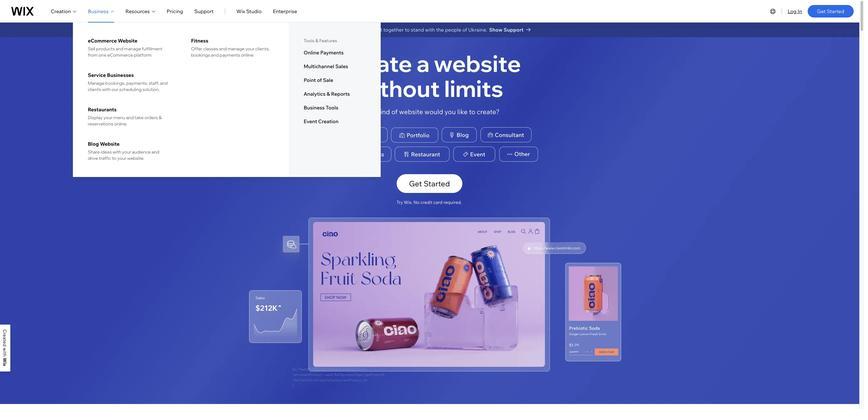 Task type: describe. For each thing, give the bounding box(es) containing it.
event for event
[[471, 151, 486, 158]]

what
[[359, 108, 376, 116]]

1 vertical spatial website
[[399, 108, 423, 116]]

event for event creation
[[304, 118, 317, 125]]

make
[[346, 27, 358, 33]]

service for service business
[[340, 151, 359, 158]]

enterprise link
[[273, 7, 297, 15]]

card
[[434, 200, 443, 205]]

support link
[[194, 7, 214, 15]]

with inside the blog website share ideas with your audience and drive traffic to your website.
[[113, 149, 121, 155]]

your inside "restaurants display your menu and take orders & reservations online."
[[104, 115, 113, 121]]

creation inside popup button
[[51, 8, 71, 14]]

pricing
[[167, 8, 183, 14]]

restaurant button
[[395, 147, 450, 162]]

would
[[425, 108, 444, 116]]

wix.
[[404, 200, 413, 205]]

an
[[360, 27, 365, 33]]

business for business
[[88, 8, 109, 14]]

business button
[[88, 7, 114, 15]]

wix studio
[[237, 8, 262, 14]]

payments
[[321, 49, 344, 56]]

analytics & reports
[[304, 91, 350, 97]]

credit
[[421, 200, 433, 205]]

of inside the business group
[[317, 77, 322, 83]]

one
[[99, 52, 107, 58]]

business inside 'service business' button
[[361, 151, 384, 158]]

manage
[[88, 80, 105, 86]]

show support
[[490, 27, 524, 33]]

& for analytics
[[327, 91, 330, 97]]

service for service businesses manage bookings, payments, staff, and clients with our scheduling solution.
[[88, 72, 106, 78]]

multichannel sales link
[[304, 63, 366, 70]]

1 horizontal spatial get
[[818, 8, 826, 14]]

multichannel
[[304, 63, 335, 70]]

stand
[[411, 27, 424, 33]]

blog for blog
[[457, 131, 469, 139]]

1 horizontal spatial of
[[392, 108, 398, 116]]

website.
[[127, 156, 144, 161]]

creation inside the business group
[[319, 118, 339, 125]]

ecommerce website sell products and manage fulfillment from one ecommerce platform.
[[88, 38, 163, 58]]

ideas
[[101, 149, 112, 155]]

0 vertical spatial get started
[[818, 8, 845, 14]]

create a website without limits
[[338, 49, 521, 103]]

and inside service businesses manage bookings, payments, staff, and clients with our scheduling solution.
[[160, 80, 168, 86]]

online. inside fitness offer classes and manage your clients, bookings and payments online.
[[241, 52, 254, 58]]

portfolio
[[407, 132, 430, 139]]

get started link
[[808, 5, 854, 17]]

point of sale
[[304, 77, 334, 83]]

impact
[[366, 27, 383, 33]]

language selector, english selected image
[[770, 7, 777, 15]]

clients,
[[255, 46, 270, 52]]

1 vertical spatial tools
[[326, 105, 339, 111]]

people
[[445, 27, 462, 33]]

and inside ecommerce website sell products and manage fulfillment from one ecommerce platform.
[[116, 46, 123, 52]]

businesses
[[107, 72, 134, 78]]

business tools link
[[304, 105, 366, 111]]

platform.
[[134, 52, 153, 58]]

solution.
[[143, 87, 160, 92]]

and down classes
[[211, 52, 219, 58]]

& for tools
[[316, 38, 319, 44]]

together
[[384, 27, 404, 33]]

0 vertical spatial support
[[194, 8, 214, 14]]

service business button
[[323, 147, 392, 162]]

pricing link
[[167, 7, 183, 15]]

other
[[515, 151, 530, 158]]

display
[[88, 115, 103, 121]]

menu
[[114, 115, 125, 121]]

get started inside button
[[409, 179, 450, 189]]

service businesses link
[[88, 72, 171, 78]]

try wix. no credit card required.
[[397, 200, 462, 205]]

tools & features
[[304, 38, 337, 44]]

manage inside fitness offer classes and manage your clients, bookings and payments online.
[[228, 46, 245, 52]]

service businesses manage bookings, payments, staff, and clients with our scheduling solution.
[[88, 72, 168, 92]]

service business
[[340, 151, 384, 158]]

with inside service businesses manage bookings, payments, staff, and clients with our scheduling solution.
[[102, 87, 111, 92]]

create
[[338, 49, 413, 78]]

features
[[320, 38, 337, 44]]

from
[[88, 52, 98, 58]]

website for blog website
[[100, 141, 120, 147]]

our
[[112, 87, 118, 92]]

1 vertical spatial to
[[469, 108, 476, 116]]

other button
[[500, 147, 538, 162]]

products
[[96, 46, 115, 52]]

no
[[414, 200, 420, 205]]

audience
[[132, 149, 151, 155]]

resources
[[126, 8, 150, 14]]

0 vertical spatial ecommerce
[[88, 38, 117, 44]]

bookings
[[191, 52, 210, 58]]

fitness offer classes and manage your clients, bookings and payments online.
[[191, 38, 270, 58]]

to inside the blog website share ideas with your audience and drive traffic to your website.
[[112, 156, 116, 161]]

manage inside ecommerce website sell products and manage fulfillment from one ecommerce platform.
[[124, 46, 141, 52]]

and inside the blog website share ideas with your audience and drive traffic to your website.
[[152, 149, 160, 155]]

sell
[[88, 46, 95, 52]]

bookings,
[[105, 80, 126, 86]]

get started button
[[397, 174, 463, 193]]

business tools
[[304, 105, 339, 111]]

started inside button
[[424, 179, 450, 189]]

payments
[[220, 52, 240, 58]]



Task type: locate. For each thing, give the bounding box(es) containing it.
service inside service businesses manage bookings, payments, staff, and clients with our scheduling solution.
[[88, 72, 106, 78]]

blog button
[[442, 128, 477, 143]]

0 horizontal spatial manage
[[124, 46, 141, 52]]

the
[[437, 27, 444, 33]]

business inside business dropdown button
[[88, 8, 109, 14]]

let's
[[334, 27, 345, 33]]

2 vertical spatial of
[[392, 108, 398, 116]]

0 horizontal spatial with
[[102, 87, 111, 92]]

clients
[[88, 87, 101, 92]]

website inside the blog website share ideas with your audience and drive traffic to your website.
[[100, 141, 120, 147]]

1 horizontal spatial get started
[[818, 8, 845, 14]]

0 horizontal spatial get
[[409, 179, 422, 189]]

0 horizontal spatial &
[[159, 115, 162, 121]]

your left website.
[[117, 156, 126, 161]]

1 horizontal spatial support
[[504, 27, 524, 33]]

1 vertical spatial started
[[424, 179, 450, 189]]

1 horizontal spatial to
[[405, 27, 410, 33]]

1 horizontal spatial business
[[304, 105, 325, 111]]

1 horizontal spatial manage
[[228, 46, 245, 52]]

online payments link
[[304, 49, 366, 56]]

business inside group
[[304, 105, 325, 111]]

0 vertical spatial business
[[88, 8, 109, 14]]

blog
[[457, 131, 469, 139], [88, 141, 99, 147]]

restaurants link
[[88, 106, 171, 113]]

to right like
[[469, 108, 476, 116]]

0 vertical spatial get
[[818, 8, 826, 14]]

2 manage from the left
[[228, 46, 245, 52]]

get up "no"
[[409, 179, 422, 189]]

business for business tools
[[304, 105, 325, 111]]

to
[[405, 27, 410, 33], [469, 108, 476, 116], [112, 156, 116, 161]]

resources button
[[126, 7, 156, 15]]

website for ecommerce website
[[118, 38, 138, 44]]

try
[[397, 200, 403, 205]]

0 horizontal spatial business
[[88, 8, 109, 14]]

scheduling
[[119, 87, 142, 92]]

you
[[445, 108, 456, 116]]

1 vertical spatial service
[[340, 151, 359, 158]]

1 vertical spatial support
[[504, 27, 524, 33]]

tools
[[304, 38, 315, 44], [326, 105, 339, 111]]

manage up payments
[[228, 46, 245, 52]]

of right kind
[[392, 108, 398, 116]]

analytics & reports link
[[304, 91, 366, 97]]

and up payments
[[219, 46, 227, 52]]

blog website link
[[88, 141, 171, 147]]

created with wix image
[[3, 330, 7, 367]]

online. down menu
[[114, 121, 127, 127]]

tools up event creation link
[[326, 105, 339, 111]]

to left stand
[[405, 27, 410, 33]]

website up the platform.
[[118, 38, 138, 44]]

website inside create a website without limits
[[434, 49, 521, 78]]

1 horizontal spatial with
[[113, 149, 121, 155]]

with
[[425, 27, 435, 33], [102, 87, 111, 92], [113, 149, 121, 155]]

1 vertical spatial &
[[327, 91, 330, 97]]

0 horizontal spatial creation
[[51, 8, 71, 14]]

event inside event button
[[471, 151, 486, 158]]

2 vertical spatial &
[[159, 115, 162, 121]]

get started up the try wix. no credit card required.
[[409, 179, 450, 189]]

creation
[[51, 8, 71, 14], [319, 118, 339, 125]]

event button
[[454, 147, 496, 162]]

portfolio button
[[391, 128, 439, 143]]

payments,
[[126, 80, 148, 86]]

of left sale
[[317, 77, 322, 83]]

0 horizontal spatial support
[[194, 8, 214, 14]]

tools up online
[[304, 38, 315, 44]]

wix studio link
[[237, 7, 262, 15]]

0 horizontal spatial started
[[424, 179, 450, 189]]

0 vertical spatial blog
[[457, 131, 469, 139]]

your inside fitness offer classes and manage your clients, bookings and payments online.
[[246, 46, 255, 52]]

& left reports
[[327, 91, 330, 97]]

started
[[828, 8, 845, 14], [424, 179, 450, 189]]

show support link
[[490, 25, 537, 34]]

support right pricing
[[194, 8, 214, 14]]

blog inside the blog website share ideas with your audience and drive traffic to your website.
[[88, 141, 99, 147]]

&
[[316, 38, 319, 44], [327, 91, 330, 97], [159, 115, 162, 121]]

consultant
[[495, 131, 525, 139]]

fulfillment
[[142, 46, 163, 52]]

0 vertical spatial tools
[[304, 38, 315, 44]]

and right audience
[[152, 149, 160, 155]]

creation button
[[51, 7, 77, 15]]

let's make an impact together to stand with the people of ukraine.
[[334, 27, 488, 33]]

staff,
[[149, 80, 159, 86]]

0 horizontal spatial service
[[88, 72, 106, 78]]

limits
[[445, 74, 504, 103]]

1 vertical spatial with
[[102, 87, 111, 92]]

1 horizontal spatial blog
[[457, 131, 469, 139]]

2 horizontal spatial to
[[469, 108, 476, 116]]

enterprise
[[273, 8, 297, 14]]

event inside the business group
[[304, 118, 317, 125]]

ecommerce up products
[[88, 38, 117, 44]]

1 vertical spatial blog
[[88, 141, 99, 147]]

support right show
[[504, 27, 524, 33]]

of
[[463, 27, 468, 33], [317, 77, 322, 83], [392, 108, 398, 116]]

& inside "restaurants display your menu and take orders & reservations online."
[[159, 115, 162, 121]]

event down business tools
[[304, 118, 317, 125]]

online.
[[241, 52, 254, 58], [114, 121, 127, 127]]

your left clients,
[[246, 46, 255, 52]]

online. inside "restaurants display your menu and take orders & reservations online."
[[114, 121, 127, 127]]

blog inside button
[[457, 131, 469, 139]]

online payments
[[304, 49, 344, 56]]

1 horizontal spatial creation
[[319, 118, 339, 125]]

classes
[[203, 46, 218, 52]]

glass ns.png image
[[523, 243, 586, 254]]

service inside button
[[340, 151, 359, 158]]

sale
[[323, 77, 334, 83]]

get inside button
[[409, 179, 422, 189]]

and inside "restaurants display your menu and take orders & reservations online."
[[126, 115, 134, 121]]

1 horizontal spatial started
[[828, 8, 845, 14]]

traffic
[[99, 156, 111, 161]]

2 horizontal spatial of
[[463, 27, 468, 33]]

2 horizontal spatial &
[[327, 91, 330, 97]]

2 vertical spatial business
[[361, 151, 384, 158]]

consultant button
[[481, 128, 532, 143]]

1 horizontal spatial service
[[340, 151, 359, 158]]

1 vertical spatial event
[[471, 151, 486, 158]]

your up the reservations
[[104, 115, 113, 121]]

online. right payments
[[241, 52, 254, 58]]

0 horizontal spatial event
[[304, 118, 317, 125]]

0 vertical spatial service
[[88, 72, 106, 78]]

0 vertical spatial online.
[[241, 52, 254, 58]]

of right the people
[[463, 27, 468, 33]]

blog for blog website share ideas with your audience and drive traffic to your website.
[[88, 141, 99, 147]]

restaurants display your menu and take orders & reservations online.
[[88, 106, 162, 127]]

with left the
[[425, 27, 435, 33]]

restaurants
[[88, 106, 117, 113]]

manage down ecommerce website link
[[124, 46, 141, 52]]

2 horizontal spatial business
[[361, 151, 384, 158]]

1 vertical spatial business
[[304, 105, 325, 111]]

website inside ecommerce website sell products and manage fulfillment from one ecommerce platform.
[[118, 38, 138, 44]]

0 vertical spatial with
[[425, 27, 435, 33]]

point of sale link
[[304, 77, 366, 83]]

with right ideas on the top of the page
[[113, 149, 121, 155]]

business group
[[73, 23, 381, 177]]

0 horizontal spatial blog
[[88, 141, 99, 147]]

ecommerce
[[88, 38, 117, 44], [107, 52, 133, 58]]

studio
[[246, 8, 262, 14]]

0 horizontal spatial tools
[[304, 38, 315, 44]]

get
[[818, 8, 826, 14], [409, 179, 422, 189]]

1 vertical spatial of
[[317, 77, 322, 83]]

take
[[135, 115, 144, 121]]

0 horizontal spatial to
[[112, 156, 116, 161]]

with left the our
[[102, 87, 111, 92]]

log in
[[788, 8, 803, 14]]

multichannel sales
[[304, 63, 348, 70]]

and
[[116, 46, 123, 52], [219, 46, 227, 52], [211, 52, 219, 58], [160, 80, 168, 86], [126, 115, 134, 121], [152, 149, 160, 155]]

in
[[798, 8, 803, 14]]

and down ecommerce website link
[[116, 46, 123, 52]]

1 horizontal spatial tools
[[326, 105, 339, 111]]

offer
[[191, 46, 202, 52]]

& left features
[[316, 38, 319, 44]]

1 vertical spatial creation
[[319, 118, 339, 125]]

0 vertical spatial creation
[[51, 8, 71, 14]]

0 horizontal spatial get started
[[409, 179, 450, 189]]

get started right in
[[818, 8, 845, 14]]

kind
[[377, 108, 390, 116]]

blog up event button
[[457, 131, 469, 139]]

fitness
[[191, 38, 209, 44]]

without
[[356, 74, 440, 103]]

analytics
[[304, 91, 326, 97]]

fitness link
[[191, 38, 274, 44]]

0 vertical spatial website
[[434, 49, 521, 78]]

and down restaurants 'link'
[[126, 115, 134, 121]]

0 horizontal spatial website
[[399, 108, 423, 116]]

1 vertical spatial get started
[[409, 179, 450, 189]]

drive
[[88, 156, 98, 161]]

like
[[458, 108, 468, 116]]

wix
[[237, 8, 245, 14]]

a
[[417, 49, 430, 78]]

to right traffic
[[112, 156, 116, 161]]

0 vertical spatial to
[[405, 27, 410, 33]]

2 vertical spatial with
[[113, 149, 121, 155]]

ecommerce down products
[[107, 52, 133, 58]]

event down blog button
[[471, 151, 486, 158]]

& right orders
[[159, 115, 162, 121]]

an ecommerce site for a soda company with a sales graph and mobile checkout image
[[313, 222, 545, 367]]

1 horizontal spatial online.
[[241, 52, 254, 58]]

get right in
[[818, 8, 826, 14]]

create?
[[477, 108, 500, 116]]

0 horizontal spatial online.
[[114, 121, 127, 127]]

and right staff,
[[160, 80, 168, 86]]

0 horizontal spatial of
[[317, 77, 322, 83]]

blog up share
[[88, 141, 99, 147]]

0 vertical spatial &
[[316, 38, 319, 44]]

0 vertical spatial event
[[304, 118, 317, 125]]

1 vertical spatial website
[[100, 141, 120, 147]]

0 vertical spatial website
[[118, 38, 138, 44]]

event creation
[[304, 118, 339, 125]]

1 horizontal spatial event
[[471, 151, 486, 158]]

1 vertical spatial get
[[409, 179, 422, 189]]

0 vertical spatial started
[[828, 8, 845, 14]]

sales
[[336, 63, 348, 70]]

reservations
[[88, 121, 113, 127]]

1 vertical spatial ecommerce
[[107, 52, 133, 58]]

get started
[[818, 8, 845, 14], [409, 179, 450, 189]]

ukraine.
[[469, 27, 488, 33]]

orders
[[145, 115, 158, 121]]

1 horizontal spatial &
[[316, 38, 319, 44]]

1 horizontal spatial website
[[434, 49, 521, 78]]

1 manage from the left
[[124, 46, 141, 52]]

1 vertical spatial online.
[[114, 121, 127, 127]]

0 vertical spatial of
[[463, 27, 468, 33]]

your
[[246, 46, 255, 52], [104, 115, 113, 121], [122, 149, 131, 155], [117, 156, 126, 161]]

required.
[[444, 200, 462, 205]]

your down blog website link
[[122, 149, 131, 155]]

reports
[[331, 91, 350, 97]]

2 horizontal spatial with
[[425, 27, 435, 33]]

2 vertical spatial to
[[112, 156, 116, 161]]

website up ideas on the top of the page
[[100, 141, 120, 147]]

event creation link
[[304, 118, 366, 125]]



Task type: vqa. For each thing, say whether or not it's contained in the screenshot.
Business Tools link
yes



